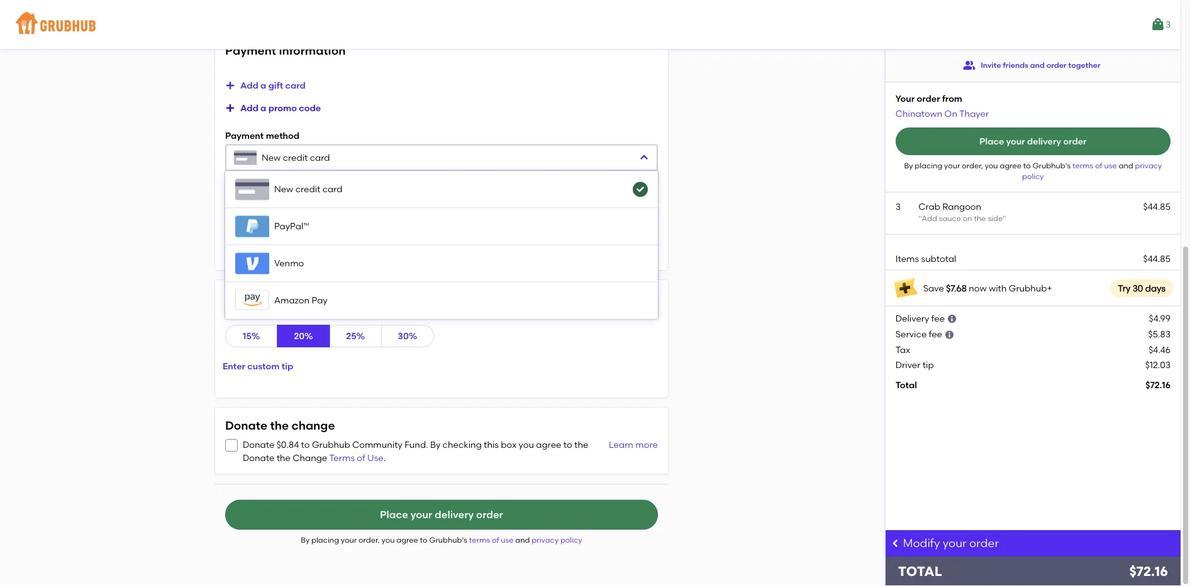 Task type: locate. For each thing, give the bounding box(es) containing it.
from
[[942, 93, 963, 104]]

0 horizontal spatial terms of use link
[[469, 536, 515, 546]]

the inside $44.85 " add sauce on the side "
[[974, 214, 986, 223]]

and
[[1030, 61, 1045, 70], [1119, 161, 1133, 170], [515, 536, 530, 546]]

save
[[243, 238, 264, 249], [923, 283, 944, 294]]

order up "chinatown"
[[917, 93, 940, 104]]

0 vertical spatial total
[[896, 380, 917, 391]]

1 horizontal spatial place your delivery order button
[[896, 128, 1171, 155]]

add inside add a promo code button
[[240, 103, 258, 113]]

1 $44.85 from the top
[[1143, 201, 1171, 212]]

policy inside privacy policy
[[1022, 172, 1044, 181]]

to inside by checking this box you agree to the donate the change
[[564, 440, 572, 451]]

privacy inside privacy policy
[[1135, 161, 1162, 170]]

total down driver
[[896, 380, 917, 391]]

1 horizontal spatial grubhub's
[[1033, 161, 1071, 170]]

0 vertical spatial privacy policy link
[[1022, 161, 1162, 181]]

0 horizontal spatial delivery
[[435, 509, 474, 522]]

"
[[919, 214, 922, 223], [1003, 214, 1006, 223]]

$72.16
[[1146, 380, 1171, 391], [1129, 564, 1168, 580]]

a left gift on the left top of page
[[260, 80, 266, 91]]

0 horizontal spatial place your delivery order
[[380, 509, 503, 522]]

1 vertical spatial place
[[380, 509, 408, 522]]

donate for donate the change
[[225, 419, 267, 433]]

0 horizontal spatial place
[[380, 509, 408, 522]]

tip right driver
[[923, 360, 934, 371]]

fund.
[[405, 440, 428, 451]]

this
[[484, 440, 499, 451]]

on
[[945, 108, 957, 119]]

1 horizontal spatial agree
[[536, 440, 561, 451]]

place your delivery order up by placing your order, you agree to grubhub's terms of use and privacy policy
[[380, 509, 503, 522]]

0 horizontal spatial policy
[[560, 536, 582, 546]]

2 horizontal spatial you
[[985, 161, 998, 170]]

1 vertical spatial use
[[501, 536, 514, 546]]

30% button
[[381, 325, 434, 348]]

try 30 days
[[1118, 283, 1166, 294]]

tip right custom
[[282, 361, 293, 372]]

.
[[384, 453, 386, 464]]

a inside button
[[260, 80, 266, 91]]

1 vertical spatial $44.85
[[1143, 253, 1171, 264]]

0 vertical spatial place your delivery order button
[[896, 128, 1171, 155]]

0 vertical spatial use
[[1104, 161, 1117, 170]]

place your delivery order button up by placing your order, you agree to grubhub's terms of use and
[[896, 128, 1171, 155]]

0 horizontal spatial agree
[[397, 536, 418, 546]]

0 horizontal spatial and
[[515, 536, 530, 546]]

0 vertical spatial new
[[262, 152, 281, 163]]

3 inside button
[[1166, 19, 1171, 30]]

0 vertical spatial grubhub's
[[1033, 161, 1071, 170]]

new credit card up paypal™
[[274, 184, 343, 195]]

enter custom tip button
[[218, 355, 298, 378]]

order up privacy policy
[[1063, 136, 1087, 147]]

1 payment from the top
[[225, 44, 276, 57]]

1 vertical spatial terms
[[469, 536, 490, 546]]

use
[[1104, 161, 1117, 170], [501, 536, 514, 546]]

friends
[[1003, 61, 1029, 70]]

2 vertical spatial and
[[515, 536, 530, 546]]

people icon image
[[963, 59, 976, 72]]

chinatown on thayer link
[[896, 108, 989, 119]]

2 $44.85 from the top
[[1143, 253, 1171, 264]]

delivery up by placing your order, you agree to grubhub's terms of use and
[[1027, 136, 1061, 147]]

0 vertical spatial delivery
[[1027, 136, 1061, 147]]

the right on
[[974, 214, 986, 223]]

$44.85 inside $44.85 " add sauce on the side "
[[1143, 201, 1171, 212]]

new credit card down method
[[262, 152, 330, 163]]

2 vertical spatial credit
[[266, 238, 291, 249]]

tip
[[262, 298, 278, 312], [923, 360, 934, 371], [282, 361, 293, 372]]

credit up paypal™
[[295, 184, 320, 195]]

1 vertical spatial order,
[[359, 536, 380, 546]]

agree for by checking this box you agree to the donate the change
[[536, 440, 561, 451]]

1 horizontal spatial privacy
[[1135, 161, 1162, 170]]

new down payment method
[[262, 152, 281, 163]]

1 vertical spatial a
[[260, 103, 266, 113]]

0 vertical spatial $44.85
[[1143, 201, 1171, 212]]

enter
[[223, 361, 245, 372]]

15%
[[243, 331, 260, 342]]

total down modify
[[898, 564, 942, 580]]

0 horizontal spatial you
[[382, 536, 395, 546]]

0 vertical spatial 3
[[1166, 19, 1171, 30]]

new
[[262, 152, 281, 163], [274, 184, 293, 195]]

0 vertical spatial place
[[980, 136, 1004, 147]]

to for by placing your order, you agree to grubhub's terms of use and privacy policy
[[420, 536, 427, 546]]

2 horizontal spatial agree
[[1000, 161, 1022, 170]]

privacy
[[1135, 161, 1162, 170], [532, 536, 559, 546]]

terms for by placing your order, you agree to grubhub's terms of use and
[[1073, 161, 1094, 170]]

svg image
[[639, 153, 649, 163], [635, 185, 645, 195], [228, 240, 235, 248], [947, 314, 957, 324]]

svg image inside add a gift card button
[[225, 80, 235, 91]]

by
[[904, 161, 913, 170], [430, 440, 441, 451], [301, 536, 310, 546]]

1 horizontal spatial you
[[519, 440, 534, 451]]

0 horizontal spatial grubhub's
[[429, 536, 467, 546]]

0 vertical spatial agree
[[1000, 161, 1022, 170]]

subscription badge image
[[893, 276, 918, 301]]

1 vertical spatial donate
[[243, 440, 274, 451]]

0 horizontal spatial placing
[[311, 536, 339, 546]]

1 vertical spatial place your delivery order button
[[225, 501, 658, 531]]

place for by placing your order, you agree to grubhub's terms of use and privacy policy
[[380, 509, 408, 522]]

1 horizontal spatial terms of use link
[[1073, 161, 1119, 170]]

0 vertical spatial fee
[[932, 313, 945, 324]]

place your delivery order for by placing your order, you agree to grubhub's terms of use and
[[980, 136, 1087, 147]]

placing
[[915, 161, 943, 170], [311, 536, 339, 546]]

new up paypal™
[[274, 184, 293, 195]]

order left together
[[1047, 61, 1067, 70]]

0 horizontal spatial of
[[357, 453, 365, 464]]

1 horizontal spatial tip
[[282, 361, 293, 372]]

placing for by placing your order, you agree to grubhub's terms of use and privacy policy
[[311, 536, 339, 546]]

" right on
[[1003, 214, 1006, 223]]

2 vertical spatial of
[[492, 536, 499, 546]]

grubhub's
[[1033, 161, 1071, 170], [429, 536, 467, 546]]

save credit card
[[243, 238, 313, 249]]

and for by placing your order, you agree to grubhub's terms of use and
[[1119, 161, 1133, 170]]

agree inside by checking this box you agree to the donate the change
[[536, 440, 561, 451]]

1 horizontal spatial placing
[[915, 161, 943, 170]]

delivery for by placing your order, you agree to grubhub's terms of use and privacy policy
[[435, 509, 474, 522]]

0 vertical spatial by
[[904, 161, 913, 170]]

1 horizontal spatial privacy policy link
[[1022, 161, 1162, 181]]

0 vertical spatial privacy
[[1135, 161, 1162, 170]]

place down thayer
[[980, 136, 1004, 147]]

1 vertical spatial place your delivery order
[[380, 509, 503, 522]]

place
[[980, 136, 1004, 147], [380, 509, 408, 522]]

2 vertical spatial agree
[[397, 536, 418, 546]]

1 vertical spatial delivery
[[435, 509, 474, 522]]

tip left for
[[262, 298, 278, 312]]

place your delivery order button up by placing your order, you agree to grubhub's terms of use and privacy policy
[[225, 501, 658, 531]]

enter custom tip
[[223, 361, 293, 372]]

by for by placing your order, you agree to grubhub's terms of use and
[[904, 161, 913, 170]]

1 horizontal spatial by
[[430, 440, 441, 451]]

items subtotal
[[896, 253, 956, 264]]

1 horizontal spatial place your delivery order
[[980, 136, 1087, 147]]

30%
[[398, 331, 417, 342]]

a for gift
[[260, 80, 266, 91]]

payment left method
[[225, 130, 264, 141]]

tip for enter custom tip
[[282, 361, 293, 372]]

modify
[[903, 537, 940, 551]]

fee down delivery fee
[[929, 329, 942, 340]]

0 vertical spatial save
[[243, 238, 264, 249]]

learn more
[[609, 440, 658, 451]]

agree for by placing your order, you agree to grubhub's terms of use and privacy policy
[[397, 536, 418, 546]]

terms
[[329, 453, 355, 464]]

a for promo
[[260, 103, 266, 113]]

1 horizontal spatial of
[[492, 536, 499, 546]]

credit down method
[[283, 152, 308, 163]]

to
[[1023, 161, 1031, 170], [301, 440, 310, 451], [564, 440, 572, 451], [420, 536, 427, 546]]

3
[[1166, 19, 1171, 30], [896, 201, 901, 212]]

payment
[[225, 44, 276, 57], [225, 130, 264, 141]]

the left learn
[[574, 440, 588, 451]]

driver
[[896, 360, 921, 371]]

payment up add a gift card button
[[225, 44, 276, 57]]

a up the 15%
[[252, 298, 260, 312]]

by for by checking this box you agree to the donate the change
[[430, 440, 441, 451]]

add for add a gift card
[[240, 80, 258, 91]]

fee up service fee
[[932, 313, 945, 324]]

svg image down the donate the change on the left of the page
[[228, 442, 235, 450]]

save for save $7.68 now with grubhub+
[[923, 283, 944, 294]]

card
[[285, 80, 306, 91], [310, 152, 330, 163], [323, 184, 343, 195], [293, 238, 313, 249]]

add for add a promo code
[[240, 103, 258, 113]]

agree
[[1000, 161, 1022, 170], [536, 440, 561, 451], [397, 536, 418, 546]]

rangoon
[[943, 201, 981, 212]]

0 horizontal spatial save
[[243, 238, 264, 249]]

1 vertical spatial terms of use link
[[469, 536, 515, 546]]

credit
[[283, 152, 308, 163], [295, 184, 320, 195], [266, 238, 291, 249]]

you
[[985, 161, 998, 170], [519, 440, 534, 451], [382, 536, 395, 546]]

2 payment from the top
[[225, 130, 264, 141]]

1 vertical spatial grubhub's
[[429, 536, 467, 546]]

svg image inside add a promo code button
[[225, 103, 235, 113]]

subtotal
[[921, 253, 956, 264]]

add up the 15%
[[225, 298, 249, 312]]

add left gift on the left top of page
[[240, 80, 258, 91]]

svg image
[[225, 80, 235, 91], [225, 103, 235, 113], [944, 330, 955, 340], [228, 442, 235, 450], [891, 539, 901, 549]]

place your delivery order button
[[896, 128, 1171, 155], [225, 501, 658, 531]]

0 vertical spatial placing
[[915, 161, 943, 170]]

0 vertical spatial donate
[[225, 419, 267, 433]]

0 vertical spatial terms of use link
[[1073, 161, 1119, 170]]

2 vertical spatial a
[[252, 298, 260, 312]]

1 horizontal spatial terms
[[1073, 161, 1094, 170]]

add inside add a gift card button
[[240, 80, 258, 91]]

save $7.68 now with grubhub+
[[923, 283, 1052, 294]]

1 vertical spatial privacy
[[532, 536, 559, 546]]

svg image down add a gift card button
[[225, 103, 235, 113]]

1 vertical spatial save
[[923, 283, 944, 294]]

you for by checking this box you agree to the donate the change
[[519, 440, 534, 451]]

1 horizontal spatial "
[[1003, 214, 1006, 223]]

order, for by placing your order, you agree to grubhub's terms of use and
[[962, 161, 983, 170]]

0 vertical spatial order,
[[962, 161, 983, 170]]

terms of use link
[[1073, 161, 1119, 170], [469, 536, 515, 546]]

learn more link
[[606, 439, 658, 465]]

items
[[896, 253, 919, 264]]

terms of use link for by placing your order, you agree to grubhub's terms of use and privacy policy
[[469, 536, 515, 546]]

0 horizontal spatial by
[[301, 536, 310, 546]]

payment method
[[225, 130, 300, 141]]

delivery up by placing your order, you agree to grubhub's terms of use and privacy policy
[[435, 509, 474, 522]]

svg image left modify
[[891, 539, 901, 549]]

" down the "crab"
[[919, 214, 922, 223]]

place your delivery order button for by placing your order, you agree to grubhub's terms of use and
[[896, 128, 1171, 155]]

1 vertical spatial by
[[430, 440, 441, 451]]

for
[[281, 298, 296, 312]]

0 vertical spatial place your delivery order
[[980, 136, 1087, 147]]

delivery
[[896, 313, 929, 324]]

2 horizontal spatial of
[[1095, 161, 1103, 170]]

a left promo at the top
[[260, 103, 266, 113]]

information
[[279, 44, 346, 57]]

1 horizontal spatial 3
[[1166, 19, 1171, 30]]

1 horizontal spatial policy
[[1022, 172, 1044, 181]]

credit down paypal™
[[266, 238, 291, 249]]

2 horizontal spatial tip
[[923, 360, 934, 371]]

checking
[[443, 440, 482, 451]]

a inside button
[[260, 103, 266, 113]]

1 vertical spatial privacy policy link
[[532, 536, 582, 546]]

paypal™
[[274, 221, 309, 232]]

total
[[896, 380, 917, 391], [898, 564, 942, 580]]

a for tip
[[252, 298, 260, 312]]

delivery
[[1027, 136, 1061, 147], [435, 509, 474, 522]]

1 horizontal spatial save
[[923, 283, 944, 294]]

you for by placing your order, you agree to grubhub's terms of use and
[[985, 161, 998, 170]]

svg image left add a gift card
[[225, 80, 235, 91]]

0 vertical spatial policy
[[1022, 172, 1044, 181]]

0 horizontal spatial order,
[[359, 536, 380, 546]]

terms of use link for by placing your order, you agree to grubhub's terms of use and
[[1073, 161, 1119, 170]]

1 horizontal spatial use
[[1104, 161, 1117, 170]]

new credit card
[[262, 152, 330, 163], [274, 184, 343, 195]]

0 vertical spatial of
[[1095, 161, 1103, 170]]

terms
[[1073, 161, 1094, 170], [469, 536, 490, 546]]

your
[[1006, 136, 1025, 147], [944, 161, 960, 170], [299, 298, 324, 312], [411, 509, 432, 522], [341, 536, 357, 546], [943, 537, 967, 551]]

placing for by placing your order, you agree to grubhub's terms of use and
[[915, 161, 943, 170]]

order
[[1047, 61, 1067, 70], [917, 93, 940, 104], [1063, 136, 1087, 147], [476, 509, 503, 522], [969, 537, 999, 551]]

2 vertical spatial by
[[301, 536, 310, 546]]

1 vertical spatial agree
[[536, 440, 561, 451]]

amazon
[[274, 296, 310, 306]]

by inside by checking this box you agree to the donate the change
[[430, 440, 441, 451]]

0 vertical spatial credit
[[283, 152, 308, 163]]

0 horizontal spatial terms
[[469, 536, 490, 546]]

add down add a gift card button
[[240, 103, 258, 113]]

1 vertical spatial and
[[1119, 161, 1133, 170]]

$12.03
[[1145, 360, 1171, 371]]

add down the "crab"
[[922, 214, 937, 223]]

service
[[896, 329, 927, 340]]

2 " from the left
[[1003, 214, 1006, 223]]

0 horizontal spatial privacy
[[532, 536, 559, 546]]

by placing your order, you agree to grubhub's terms of use and privacy policy
[[301, 536, 582, 546]]

2 vertical spatial donate
[[243, 453, 274, 464]]

0 horizontal spatial 3
[[896, 201, 901, 212]]

place your delivery order up by placing your order, you agree to grubhub's terms of use and
[[980, 136, 1087, 147]]

1 horizontal spatial order,
[[962, 161, 983, 170]]

2 vertical spatial you
[[382, 536, 395, 546]]

the down $0.84
[[277, 453, 291, 464]]

0 vertical spatial new credit card
[[262, 152, 330, 163]]

0 vertical spatial and
[[1030, 61, 1045, 70]]

you inside by checking this box you agree to the donate the change
[[519, 440, 534, 451]]

by placing your order, you agree to grubhub's terms of use and
[[904, 161, 1133, 170]]

1 vertical spatial you
[[519, 440, 534, 451]]

svg image for add a promo code
[[225, 103, 235, 113]]

0 vertical spatial a
[[260, 80, 266, 91]]

$44.85
[[1143, 201, 1171, 212], [1143, 253, 1171, 264]]

tip inside button
[[282, 361, 293, 372]]

order,
[[962, 161, 983, 170], [359, 536, 380, 546]]

0 horizontal spatial tip
[[262, 298, 278, 312]]

place up by placing your order, you agree to grubhub's terms of use and privacy policy
[[380, 509, 408, 522]]

privacy policy link
[[1022, 161, 1162, 181], [532, 536, 582, 546]]

$44.85 for $44.85
[[1143, 253, 1171, 264]]

of for by placing your order, you agree to grubhub's terms of use and
[[1095, 161, 1103, 170]]

0 vertical spatial you
[[985, 161, 998, 170]]

1 horizontal spatial and
[[1030, 61, 1045, 70]]



Task type: describe. For each thing, give the bounding box(es) containing it.
1 " from the left
[[919, 214, 922, 223]]

invite
[[981, 61, 1001, 70]]

25% button
[[329, 325, 382, 348]]

driver tip
[[896, 360, 934, 371]]

$4.99
[[1149, 313, 1171, 324]]

by checking this box you agree to the donate the change
[[243, 440, 588, 464]]

by for by placing your order, you agree to grubhub's terms of use and privacy policy
[[301, 536, 310, 546]]

save for save credit card
[[243, 238, 264, 249]]

add a gift card
[[240, 80, 306, 91]]

add a promo code button
[[225, 97, 321, 119]]

delivery fee
[[896, 313, 945, 324]]

to for by placing your order, you agree to grubhub's terms of use and
[[1023, 161, 1031, 170]]

donate for donate $0.84 to grubhub community fund.
[[243, 440, 274, 451]]

use
[[367, 453, 384, 464]]

crab
[[919, 201, 940, 212]]

tax
[[896, 345, 910, 355]]

order inside button
[[1047, 61, 1067, 70]]

order right modify
[[969, 537, 999, 551]]

1 vertical spatial $72.16
[[1129, 564, 1168, 580]]

25%
[[346, 331, 365, 342]]

card inside add a gift card button
[[285, 80, 306, 91]]

payment information
[[225, 44, 346, 57]]

1 vertical spatial new credit card
[[274, 184, 343, 195]]

payment for payment information
[[225, 44, 276, 57]]

terms for by placing your order, you agree to grubhub's terms of use and privacy policy
[[469, 536, 490, 546]]

service fee
[[896, 329, 942, 340]]

place your delivery order for by placing your order, you agree to grubhub's terms of use and privacy policy
[[380, 509, 503, 522]]

$4.46
[[1149, 345, 1171, 355]]

gift
[[268, 80, 283, 91]]

use for by placing your order, you agree to grubhub's terms of use and privacy policy
[[501, 536, 514, 546]]

$44.85 " add sauce on the side "
[[919, 201, 1171, 223]]

thayer
[[959, 108, 989, 119]]

svg image for add a gift card
[[225, 80, 235, 91]]

1 vertical spatial 3
[[896, 201, 901, 212]]

method
[[266, 130, 300, 141]]

promo
[[268, 103, 297, 113]]

the up $0.84
[[270, 419, 289, 433]]

days
[[1145, 283, 1166, 294]]

20% button
[[277, 325, 330, 348]]

crab rangoon
[[919, 201, 981, 212]]

payment for payment method
[[225, 130, 264, 141]]

agree for by placing your order, you agree to grubhub's terms of use and
[[1000, 161, 1022, 170]]

grubhub's for by placing your order, you agree to grubhub's terms of use and
[[1033, 161, 1071, 170]]

add a tip for your driver
[[225, 298, 360, 312]]

order up by placing your order, you agree to grubhub's terms of use and privacy policy
[[476, 509, 503, 522]]

svg image right service fee
[[944, 330, 955, 340]]

together
[[1069, 61, 1101, 70]]

and for by placing your order, you agree to grubhub's terms of use and privacy policy
[[515, 536, 530, 546]]

$7.68
[[946, 283, 967, 294]]

$5.83
[[1148, 329, 1171, 340]]

your order from chinatown on thayer
[[896, 93, 989, 119]]

30
[[1133, 283, 1143, 294]]

change
[[293, 453, 327, 464]]

add inside $44.85 " add sauce on the side "
[[922, 214, 937, 223]]

venmo
[[274, 258, 304, 269]]

and inside button
[[1030, 61, 1045, 70]]

invite friends and order together
[[981, 61, 1101, 70]]

place your delivery order button for by placing your order, you agree to grubhub's terms of use and privacy policy
[[225, 501, 658, 531]]

privacy policy
[[1022, 161, 1162, 181]]

fee for delivery fee
[[932, 313, 945, 324]]

order, for by placing your order, you agree to grubhub's terms of use and privacy policy
[[359, 536, 380, 546]]

donate the change
[[225, 419, 335, 433]]

on
[[963, 214, 972, 223]]

main navigation navigation
[[0, 0, 1181, 49]]

terms of use .
[[329, 453, 386, 464]]

order inside your order from chinatown on thayer
[[917, 93, 940, 104]]

terms of use link
[[329, 453, 384, 464]]

delivery for by placing your order, you agree to grubhub's terms of use and
[[1027, 136, 1061, 147]]

add for add a tip for your driver
[[225, 298, 249, 312]]

$44.85 for $44.85 " add sauce on the side "
[[1143, 201, 1171, 212]]

more
[[636, 440, 658, 451]]

community
[[352, 440, 403, 451]]

use for by placing your order, you agree to grubhub's terms of use and
[[1104, 161, 1117, 170]]

1 vertical spatial credit
[[295, 184, 320, 195]]

driver
[[327, 298, 360, 312]]

you for by placing your order, you agree to grubhub's terms of use and privacy policy
[[382, 536, 395, 546]]

side
[[988, 214, 1003, 223]]

modify your order
[[903, 537, 999, 551]]

add a gift card button
[[225, 74, 306, 97]]

1 vertical spatial total
[[898, 564, 942, 580]]

change
[[292, 419, 335, 433]]

place for by placing your order, you agree to grubhub's terms of use and
[[980, 136, 1004, 147]]

20%
[[294, 331, 313, 342]]

your
[[896, 93, 915, 104]]

grubhub
[[312, 440, 350, 451]]

learn
[[609, 440, 633, 451]]

grubhub's for by placing your order, you agree to grubhub's terms of use and privacy policy
[[429, 536, 467, 546]]

3 button
[[1151, 13, 1171, 36]]

$0.84
[[277, 440, 299, 451]]

to for by checking this box you agree to the donate the change
[[564, 440, 572, 451]]

1 vertical spatial of
[[357, 453, 365, 464]]

fee for service fee
[[929, 329, 942, 340]]

with
[[989, 283, 1007, 294]]

grubhub+
[[1009, 283, 1052, 294]]

add a promo code
[[240, 103, 321, 113]]

privacy policy link for by placing your order, you agree to grubhub's terms of use and
[[1022, 161, 1162, 181]]

now
[[969, 283, 987, 294]]

box
[[501, 440, 517, 451]]

privacy policy link for by placing your order, you agree to grubhub's terms of use and privacy policy
[[532, 536, 582, 546]]

amazon pay
[[274, 296, 328, 306]]

chinatown
[[896, 108, 943, 119]]

0 vertical spatial $72.16
[[1146, 380, 1171, 391]]

donate $0.84 to grubhub community fund.
[[243, 440, 430, 451]]

code
[[299, 103, 321, 113]]

donate inside by checking this box you agree to the donate the change
[[243, 453, 274, 464]]

of for by placing your order, you agree to grubhub's terms of use and privacy policy
[[492, 536, 499, 546]]

try
[[1118, 283, 1131, 294]]

custom
[[247, 361, 280, 372]]

invite friends and order together button
[[963, 54, 1101, 77]]

15% button
[[225, 325, 278, 348]]

sauce
[[939, 214, 961, 223]]

svg image for modify your order
[[891, 539, 901, 549]]

1 vertical spatial new
[[274, 184, 293, 195]]

1 vertical spatial policy
[[560, 536, 582, 546]]

pay
[[312, 296, 328, 306]]

tip for add a tip for your driver
[[262, 298, 278, 312]]



Task type: vqa. For each thing, say whether or not it's contained in the screenshot.
Items subtotal
yes



